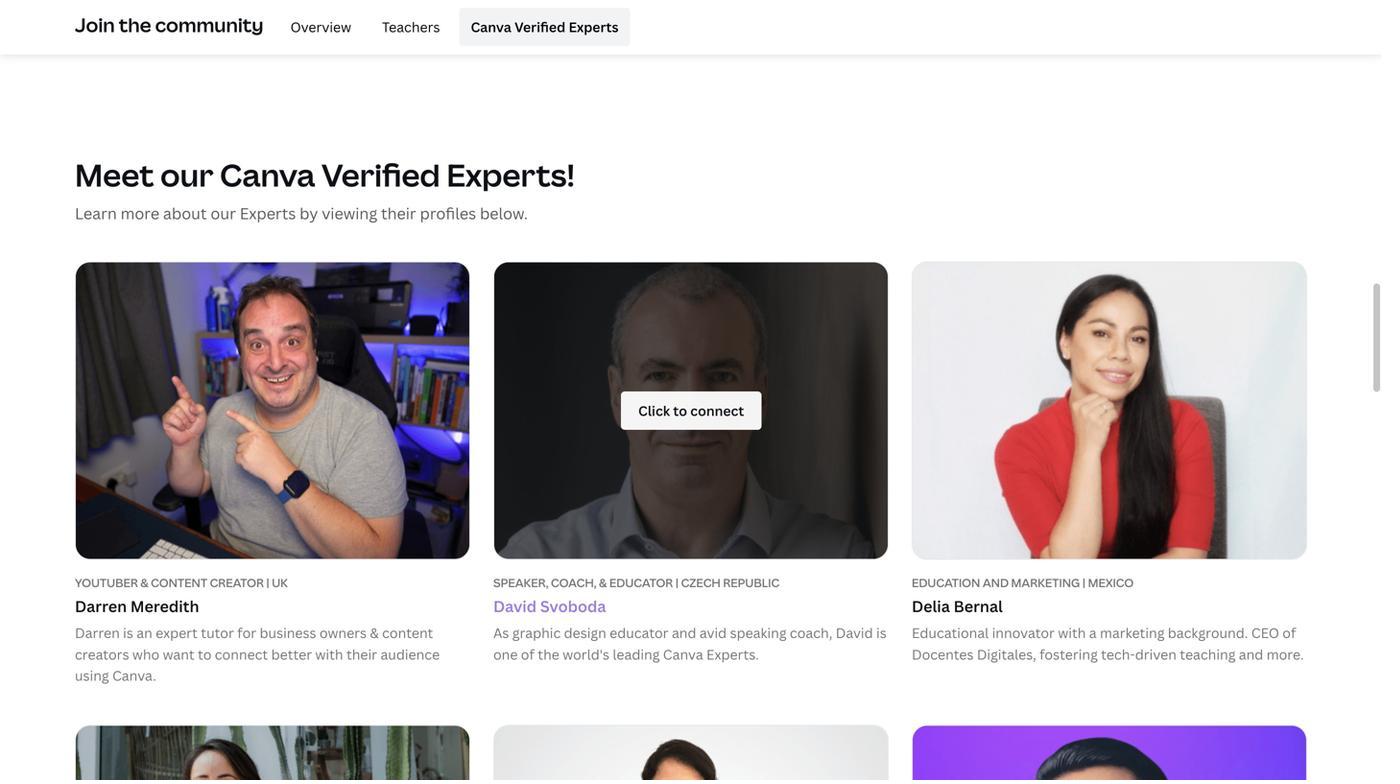 Task type: vqa. For each thing, say whether or not it's contained in the screenshot.
display
no



Task type: describe. For each thing, give the bounding box(es) containing it.
1 horizontal spatial verified
[[515, 18, 565, 36]]

marketing
[[1011, 575, 1080, 591]]

hear
[[167, 13, 196, 31]]

meredith
[[130, 596, 199, 617]]

they're
[[493, 13, 539, 31]]

experts inside menu bar
[[569, 18, 619, 36]]

canva inside menu bar
[[471, 18, 511, 36]]

more
[[121, 203, 159, 223]]

czech
[[681, 575, 721, 591]]

about inside a virtual meetup to connect with fellow community members and hear about the latest program updates.
[[200, 13, 238, 31]]

driven
[[1135, 645, 1177, 664]]

as
[[493, 624, 509, 642]]

is inside darren is an expert tutor for business owners & content creators who want to connect better with their audience using canva.
[[123, 624, 133, 642]]

for
[[237, 624, 256, 642]]

profiles
[[420, 203, 476, 223]]

more.
[[1267, 645, 1304, 664]]

before
[[821, 0, 864, 10]]

leading
[[613, 645, 660, 664]]

coach,
[[790, 624, 832, 642]]

speaking
[[730, 624, 787, 642]]

experts!
[[447, 154, 575, 196]]

verified inside meet our canva verified experts! learn more about our experts by viewing their profiles below.
[[322, 154, 440, 196]]

get a first look at upcoming products and releases before they're launched.
[[493, 0, 864, 31]]

bernal
[[954, 596, 1003, 617]]

and inside educational innovator with a marketing background. ceo of docentes digitales, fostering tech-driven teaching and more.
[[1239, 645, 1263, 664]]

education and marketing | mexico delia bernal
[[912, 575, 1134, 617]]

canva verified experts
[[471, 18, 619, 36]]

an
[[137, 624, 152, 642]]

expert
[[156, 624, 198, 642]]

fostering
[[1040, 645, 1098, 664]]

connect inside darren is an expert tutor for business owners & content creators who want to connect better with their audience using canva.
[[215, 645, 268, 664]]

& inside youtuber & content creator | uk darren meredith
[[140, 575, 148, 591]]

updates.
[[364, 13, 421, 31]]

republic
[[723, 575, 779, 591]]

| for david svoboda
[[675, 575, 679, 591]]

their inside meet our canva verified experts! learn more about our experts by viewing their profiles below.
[[381, 203, 416, 223]]

program
[[306, 13, 361, 31]]

educational
[[912, 624, 989, 642]]

david inside speaker, coach, & educator | czech republic david svoboda
[[493, 596, 537, 617]]

the for as
[[538, 645, 559, 664]]

viewing
[[322, 203, 377, 223]]

darren inside youtuber & content creator | uk darren meredith
[[75, 596, 127, 617]]

one
[[493, 645, 518, 664]]

meet
[[75, 154, 154, 196]]

connect inside a virtual meetup to connect with fellow community members and hear about the latest program updates.
[[203, 0, 256, 10]]

meetup
[[132, 0, 183, 10]]

products
[[674, 0, 734, 10]]

to inside darren is an expert tutor for business owners & content creators who want to connect better with their audience using canva.
[[198, 645, 212, 664]]

want
[[163, 645, 194, 664]]

and inside a virtual meetup to connect with fellow community members and hear about the latest program updates.
[[139, 13, 164, 31]]

mexico
[[1088, 575, 1134, 591]]

world's
[[563, 645, 609, 664]]

canva verified experts link
[[459, 8, 630, 46]]

and inside as graphic design educator and avid speaking coach, david is one of the world's leading canva experts.
[[672, 624, 696, 642]]

creator
[[210, 575, 264, 591]]

background.
[[1168, 624, 1248, 642]]

community inside a virtual meetup to connect with fellow community members and hear about the latest program updates.
[[333, 0, 407, 10]]

content
[[151, 575, 207, 591]]

uk
[[272, 575, 288, 591]]

canva.
[[112, 667, 156, 685]]

| for darren meredith
[[266, 575, 269, 591]]

as graphic design educator and avid speaking coach, david is one of the world's leading canva experts.
[[493, 624, 887, 664]]

look
[[560, 0, 587, 10]]

tutor
[[201, 624, 234, 642]]

digitales,
[[977, 645, 1036, 664]]

launched.
[[542, 13, 606, 31]]

svoboda
[[540, 596, 606, 617]]

menu bar containing overview
[[271, 8, 630, 46]]

1 vertical spatial our
[[211, 203, 236, 223]]

by
[[300, 203, 318, 223]]

meet our canva verified experts! learn more about our experts by viewing their profiles below.
[[75, 154, 575, 223]]

educational innovator with a marketing background. ceo of docentes digitales, fostering tech-driven teaching and more.
[[912, 624, 1304, 664]]



Task type: locate. For each thing, give the bounding box(es) containing it.
the for a
[[241, 13, 263, 31]]

canva down get
[[471, 18, 511, 36]]

and inside education and marketing | mexico delia bernal
[[983, 575, 1009, 591]]

about
[[200, 13, 238, 31], [163, 203, 207, 223]]

0 vertical spatial david
[[493, 596, 537, 617]]

and inside get a first look at upcoming products and releases before they're launched.
[[737, 0, 761, 10]]

the inside a virtual meetup to connect with fellow community members and hear about the latest program updates.
[[241, 13, 263, 31]]

2 vertical spatial canva
[[663, 645, 703, 664]]

| left the mexico
[[1082, 575, 1086, 591]]

teachers
[[382, 18, 440, 36]]

canva down avid
[[663, 645, 703, 664]]

the left "latest"
[[241, 13, 263, 31]]

owners
[[319, 624, 367, 642]]

experts
[[569, 18, 619, 36], [240, 203, 296, 223]]

their inside darren is an expert tutor for business owners & content creators who want to connect better with their audience using canva.
[[346, 645, 377, 664]]

and up bernal
[[983, 575, 1009, 591]]

of inside as graphic design educator and avid speaking coach, david is one of the world's leading canva experts.
[[521, 645, 535, 664]]

0 vertical spatial darren
[[75, 596, 127, 617]]

youtuber
[[75, 575, 138, 591]]

& right owners
[[370, 624, 379, 642]]

| inside education and marketing | mexico delia bernal
[[1082, 575, 1086, 591]]

darren up creators
[[75, 624, 120, 642]]

0 horizontal spatial with
[[259, 0, 287, 10]]

a
[[75, 0, 84, 10]]

0 horizontal spatial canva
[[220, 154, 315, 196]]

& inside darren is an expert tutor for business owners & content creators who want to connect better with their audience using canva.
[[370, 624, 379, 642]]

1 horizontal spatial experts
[[569, 18, 619, 36]]

verified up viewing
[[322, 154, 440, 196]]

the down the meetup
[[119, 11, 151, 38]]

and down ceo
[[1239, 645, 1263, 664]]

the down graphic
[[538, 645, 559, 664]]

0 horizontal spatial community
[[155, 11, 264, 38]]

0 vertical spatial with
[[259, 0, 287, 10]]

about inside meet our canva verified experts! learn more about our experts by viewing their profiles below.
[[163, 203, 207, 223]]

& right coach, on the left of the page
[[599, 575, 607, 591]]

their right viewing
[[381, 203, 416, 223]]

creators
[[75, 645, 129, 664]]

0 vertical spatial about
[[200, 13, 238, 31]]

with up "latest"
[[259, 0, 287, 10]]

of inside educational innovator with a marketing background. ceo of docentes digitales, fostering tech-driven teaching and more.
[[1283, 624, 1296, 642]]

of
[[1283, 624, 1296, 642], [521, 645, 535, 664]]

1 vertical spatial experts
[[240, 203, 296, 223]]

experts.
[[706, 645, 759, 664]]

our
[[160, 154, 214, 196], [211, 203, 236, 223]]

and down the meetup
[[139, 13, 164, 31]]

first
[[531, 0, 557, 10]]

2 horizontal spatial &
[[599, 575, 607, 591]]

to
[[186, 0, 200, 10], [198, 645, 212, 664]]

1 vertical spatial verified
[[322, 154, 440, 196]]

canva inside as graphic design educator and avid speaking coach, david is one of the world's leading canva experts.
[[663, 645, 703, 664]]

content
[[382, 624, 433, 642]]

0 vertical spatial canva
[[471, 18, 511, 36]]

2 horizontal spatial canva
[[663, 645, 703, 664]]

about right more
[[163, 203, 207, 223]]

overview
[[290, 18, 351, 36]]

a
[[520, 0, 527, 10], [1089, 624, 1097, 642]]

to down tutor
[[198, 645, 212, 664]]

education
[[912, 575, 980, 591]]

1 vertical spatial about
[[163, 203, 207, 223]]

0 vertical spatial to
[[186, 0, 200, 10]]

1 vertical spatial a
[[1089, 624, 1097, 642]]

| inside youtuber & content creator | uk darren meredith
[[266, 575, 269, 591]]

1 vertical spatial with
[[1058, 624, 1086, 642]]

2 | from the left
[[675, 575, 679, 591]]

| inside speaker, coach, & educator | czech republic david svoboda
[[675, 575, 679, 591]]

about right hear
[[200, 13, 238, 31]]

0 horizontal spatial david
[[493, 596, 537, 617]]

2 horizontal spatial the
[[538, 645, 559, 664]]

0 vertical spatial verified
[[515, 18, 565, 36]]

darren down youtuber
[[75, 596, 127, 617]]

1 horizontal spatial canva
[[471, 18, 511, 36]]

1 darren from the top
[[75, 596, 127, 617]]

canva
[[471, 18, 511, 36], [220, 154, 315, 196], [663, 645, 703, 664]]

is left educational in the right bottom of the page
[[876, 624, 887, 642]]

|
[[266, 575, 269, 591], [675, 575, 679, 591], [1082, 575, 1086, 591]]

0 horizontal spatial |
[[266, 575, 269, 591]]

virtual
[[87, 0, 129, 10]]

educator
[[610, 624, 669, 642]]

2 horizontal spatial with
[[1058, 624, 1086, 642]]

a up fostering
[[1089, 624, 1097, 642]]

better
[[271, 645, 312, 664]]

1 vertical spatial darren
[[75, 624, 120, 642]]

0 horizontal spatial their
[[346, 645, 377, 664]]

1 vertical spatial david
[[836, 624, 873, 642]]

1 vertical spatial their
[[346, 645, 377, 664]]

using
[[75, 667, 109, 685]]

the
[[119, 11, 151, 38], [241, 13, 263, 31], [538, 645, 559, 664]]

community up updates.
[[333, 0, 407, 10]]

1 horizontal spatial |
[[675, 575, 679, 591]]

with inside darren is an expert tutor for business owners & content creators who want to connect better with their audience using canva.
[[315, 645, 343, 664]]

2 horizontal spatial |
[[1082, 575, 1086, 591]]

1 horizontal spatial is
[[876, 624, 887, 642]]

1 is from the left
[[123, 624, 133, 642]]

1 vertical spatial connect
[[215, 645, 268, 664]]

0 horizontal spatial verified
[[322, 154, 440, 196]]

latest
[[266, 13, 303, 31]]

ceo
[[1251, 624, 1279, 642]]

a right get
[[520, 0, 527, 10]]

at
[[591, 0, 604, 10]]

david down speaker,
[[493, 596, 537, 617]]

speaker, coach, & educator | czech republic david svoboda
[[493, 575, 779, 617]]

youtuber & content creator | uk darren meredith
[[75, 575, 288, 617]]

marketing
[[1100, 624, 1165, 642]]

is left an on the bottom left of page
[[123, 624, 133, 642]]

0 vertical spatial their
[[381, 203, 416, 223]]

0 vertical spatial community
[[333, 0, 407, 10]]

1 horizontal spatial david
[[836, 624, 873, 642]]

1 horizontal spatial their
[[381, 203, 416, 223]]

0 vertical spatial of
[[1283, 624, 1296, 642]]

with
[[259, 0, 287, 10], [1058, 624, 1086, 642], [315, 645, 343, 664]]

upcoming
[[607, 0, 671, 10]]

to inside a virtual meetup to connect with fellow community members and hear about the latest program updates.
[[186, 0, 200, 10]]

1 vertical spatial of
[[521, 645, 535, 664]]

& inside speaker, coach, & educator | czech republic david svoboda
[[599, 575, 607, 591]]

2 is from the left
[[876, 624, 887, 642]]

0 vertical spatial a
[[520, 0, 527, 10]]

verified down first
[[515, 18, 565, 36]]

to up hear
[[186, 0, 200, 10]]

menu bar
[[271, 8, 630, 46]]

connect up join the community
[[203, 0, 256, 10]]

overview link
[[279, 8, 363, 46]]

with up fostering
[[1058, 624, 1086, 642]]

1 horizontal spatial community
[[333, 0, 407, 10]]

learn
[[75, 203, 117, 223]]

1 horizontal spatial the
[[241, 13, 263, 31]]

0 vertical spatial experts
[[569, 18, 619, 36]]

| left uk
[[266, 575, 269, 591]]

david right coach, at the bottom right of the page
[[836, 624, 873, 642]]

and left 'releases'
[[737, 0, 761, 10]]

0 horizontal spatial &
[[140, 575, 148, 591]]

darren inside darren is an expert tutor for business owners & content creators who want to connect better with their audience using canva.
[[75, 624, 120, 642]]

1 horizontal spatial &
[[370, 624, 379, 642]]

with inside a virtual meetup to connect with fellow community members and hear about the latest program updates.
[[259, 0, 287, 10]]

1 vertical spatial to
[[198, 645, 212, 664]]

0 horizontal spatial experts
[[240, 203, 296, 223]]

join the community
[[75, 11, 264, 38]]

our right more
[[211, 203, 236, 223]]

david inside as graphic design educator and avid speaking coach, david is one of the world's leading canva experts.
[[836, 624, 873, 642]]

0 horizontal spatial the
[[119, 11, 151, 38]]

0 vertical spatial connect
[[203, 0, 256, 10]]

canva inside meet our canva verified experts! learn more about our experts by viewing their profiles below.
[[220, 154, 315, 196]]

1 vertical spatial community
[[155, 11, 264, 38]]

community
[[333, 0, 407, 10], [155, 11, 264, 38]]

a inside educational innovator with a marketing background. ceo of docentes digitales, fostering tech-driven teaching and more.
[[1089, 624, 1097, 642]]

members
[[75, 13, 136, 31]]

their down owners
[[346, 645, 377, 664]]

of up more.
[[1283, 624, 1296, 642]]

avid
[[700, 624, 727, 642]]

connect down for
[[215, 645, 268, 664]]

our right meet
[[160, 154, 214, 196]]

&
[[140, 575, 148, 591], [599, 575, 607, 591], [370, 624, 379, 642]]

darren
[[75, 596, 127, 617], [75, 624, 120, 642]]

is
[[123, 624, 133, 642], [876, 624, 887, 642]]

1 horizontal spatial of
[[1283, 624, 1296, 642]]

1 horizontal spatial with
[[315, 645, 343, 664]]

educator
[[609, 575, 673, 591]]

coach,
[[551, 575, 597, 591]]

0 vertical spatial our
[[160, 154, 214, 196]]

docentes
[[912, 645, 974, 664]]

teaching
[[1180, 645, 1236, 664]]

| left czech
[[675, 575, 679, 591]]

innovator
[[992, 624, 1055, 642]]

experts down at
[[569, 18, 619, 36]]

who
[[132, 645, 160, 664]]

0 horizontal spatial is
[[123, 624, 133, 642]]

is inside as graphic design educator and avid speaking coach, david is one of the world's leading canva experts.
[[876, 624, 887, 642]]

experts left by
[[240, 203, 296, 223]]

a virtual meetup to connect with fellow community members and hear about the latest program updates.
[[75, 0, 421, 31]]

releases
[[765, 0, 818, 10]]

0 horizontal spatial a
[[520, 0, 527, 10]]

graphic
[[512, 624, 561, 642]]

teachers link
[[371, 8, 452, 46]]

get
[[493, 0, 517, 10]]

and
[[737, 0, 761, 10], [139, 13, 164, 31], [983, 575, 1009, 591], [672, 624, 696, 642], [1239, 645, 1263, 664]]

experts inside meet our canva verified experts! learn more about our experts by viewing their profiles below.
[[240, 203, 296, 223]]

2 vertical spatial with
[[315, 645, 343, 664]]

1 horizontal spatial a
[[1089, 624, 1097, 642]]

david
[[493, 596, 537, 617], [836, 624, 873, 642]]

2 darren from the top
[[75, 624, 120, 642]]

& up meredith
[[140, 575, 148, 591]]

business
[[260, 624, 316, 642]]

the inside as graphic design educator and avid speaking coach, david is one of the world's leading canva experts.
[[538, 645, 559, 664]]

design
[[564, 624, 606, 642]]

3 | from the left
[[1082, 575, 1086, 591]]

audience
[[381, 645, 440, 664]]

fellow
[[291, 0, 330, 10]]

with inside educational innovator with a marketing background. ceo of docentes digitales, fostering tech-driven teaching and more.
[[1058, 624, 1086, 642]]

and left avid
[[672, 624, 696, 642]]

a inside get a first look at upcoming products and releases before they're launched.
[[520, 0, 527, 10]]

1 | from the left
[[266, 575, 269, 591]]

delia
[[912, 596, 950, 617]]

join
[[75, 11, 115, 38]]

0 horizontal spatial of
[[521, 645, 535, 664]]

community down the meetup
[[155, 11, 264, 38]]

canva up by
[[220, 154, 315, 196]]

verified
[[515, 18, 565, 36], [322, 154, 440, 196]]

1 vertical spatial canva
[[220, 154, 315, 196]]

tech-
[[1101, 645, 1135, 664]]

speaker,
[[493, 575, 549, 591]]

darren is an expert tutor for business owners & content creators who want to connect better with their audience using canva.
[[75, 624, 440, 685]]

with down owners
[[315, 645, 343, 664]]

below.
[[480, 203, 528, 223]]

of right one
[[521, 645, 535, 664]]



